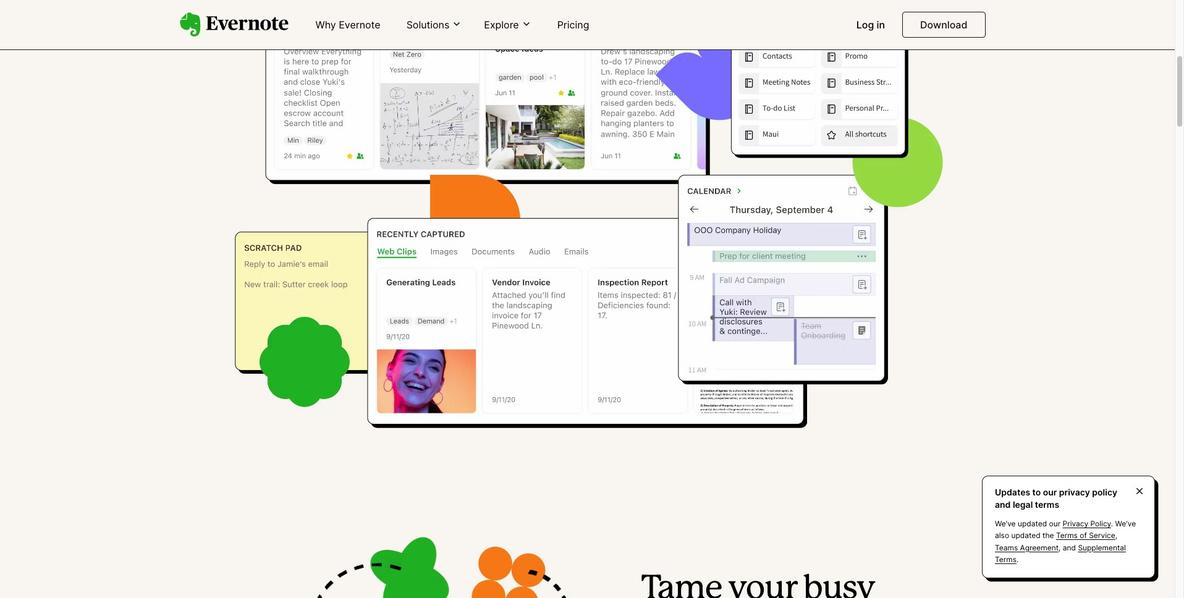 Task type: vqa. For each thing, say whether or not it's contained in the screenshot.
40% corresponding to Save 40% now
no



Task type: locate. For each thing, give the bounding box(es) containing it.
. up service
[[1111, 519, 1113, 529]]

1 vertical spatial and
[[1063, 543, 1076, 552]]

0 horizontal spatial and
[[995, 499, 1011, 510]]

1 vertical spatial updated
[[1012, 531, 1041, 541]]

privacy
[[1063, 519, 1089, 529]]

supplemental terms link
[[995, 543, 1126, 564]]

,
[[1116, 531, 1118, 541], [1059, 543, 1061, 552]]

evernote logo image
[[180, 12, 288, 37]]

our up the terms
[[1043, 487, 1057, 498]]

terms of service link
[[1056, 531, 1116, 541]]

our
[[1043, 487, 1057, 498], [1049, 519, 1061, 529]]

0 vertical spatial ,
[[1116, 531, 1118, 541]]

widgets hero screen image
[[180, 0, 996, 435]]

supplemental terms
[[995, 543, 1126, 564]]

, down . we've also updated the
[[1059, 543, 1061, 552]]

pricing
[[557, 19, 589, 31]]

, up supplemental
[[1116, 531, 1118, 541]]

0 vertical spatial and
[[995, 499, 1011, 510]]

and down updates
[[995, 499, 1011, 510]]

. inside . we've also updated the
[[1111, 519, 1113, 529]]

0 vertical spatial terms
[[1056, 531, 1078, 541]]

we've inside . we've also updated the
[[1115, 519, 1136, 529]]

evernote
[[339, 19, 381, 31]]

1 horizontal spatial terms
[[1056, 531, 1078, 541]]

service
[[1089, 531, 1116, 541]]

1 horizontal spatial .
[[1111, 519, 1113, 529]]

terms down privacy
[[1056, 531, 1078, 541]]

terms down teams
[[995, 555, 1017, 564]]

of
[[1080, 531, 1087, 541]]

terms
[[1056, 531, 1078, 541], [995, 555, 1017, 564]]

0 horizontal spatial terms
[[995, 555, 1017, 564]]

updated
[[1018, 519, 1047, 529], [1012, 531, 1041, 541]]

. for . we've also updated the
[[1111, 519, 1113, 529]]

1 horizontal spatial ,
[[1116, 531, 1118, 541]]

. down "teams agreement" link
[[1017, 555, 1019, 564]]

our for privacy
[[1043, 487, 1057, 498]]

we've
[[995, 519, 1016, 529], [1115, 519, 1136, 529]]

1 we've from the left
[[995, 519, 1016, 529]]

1 vertical spatial ,
[[1059, 543, 1061, 552]]

updates
[[995, 487, 1031, 498]]

updates to our privacy policy and legal terms
[[995, 487, 1118, 510]]

.
[[1111, 519, 1113, 529], [1017, 555, 1019, 564]]

terms inside supplemental terms
[[995, 555, 1017, 564]]

1 horizontal spatial and
[[1063, 543, 1076, 552]]

teams agreement link
[[995, 543, 1059, 552]]

0 horizontal spatial we've
[[995, 519, 1016, 529]]

to
[[1033, 487, 1041, 498]]

our for privacy
[[1049, 519, 1061, 529]]

and
[[995, 499, 1011, 510], [1063, 543, 1076, 552]]

policy
[[1091, 519, 1111, 529]]

0 vertical spatial .
[[1111, 519, 1113, 529]]

0 horizontal spatial .
[[1017, 555, 1019, 564]]

our inside updates to our privacy policy and legal terms
[[1043, 487, 1057, 498]]

0 vertical spatial our
[[1043, 487, 1057, 498]]

why evernote
[[316, 19, 381, 31]]

1 vertical spatial our
[[1049, 519, 1061, 529]]

1 horizontal spatial we've
[[1115, 519, 1136, 529]]

log in link
[[849, 14, 893, 37]]

1 vertical spatial .
[[1017, 555, 1019, 564]]

solutions
[[407, 18, 450, 31]]

and inside updates to our privacy policy and legal terms
[[995, 499, 1011, 510]]

and down . we've also updated the
[[1063, 543, 1076, 552]]

updated up "teams agreement" link
[[1012, 531, 1041, 541]]

we've up also
[[995, 519, 1016, 529]]

our up the
[[1049, 519, 1061, 529]]

we've right policy
[[1115, 519, 1136, 529]]

updated up the
[[1018, 519, 1047, 529]]

1 vertical spatial terms
[[995, 555, 1017, 564]]

terms inside terms of service , teams agreement , and
[[1056, 531, 1078, 541]]

2 we've from the left
[[1115, 519, 1136, 529]]



Task type: describe. For each thing, give the bounding box(es) containing it.
privacy policy link
[[1063, 519, 1111, 529]]

pricing link
[[550, 14, 597, 37]]

log
[[857, 19, 874, 31]]

terms of service , teams agreement , and
[[995, 531, 1118, 552]]

0 horizontal spatial ,
[[1059, 543, 1061, 552]]

the
[[1043, 531, 1054, 541]]

. we've also updated the
[[995, 519, 1136, 541]]

policy
[[1092, 487, 1118, 498]]

why evernote link
[[308, 14, 388, 37]]

mind-org illustration image
[[271, 509, 619, 598]]

legal
[[1013, 499, 1033, 510]]

updated inside . we've also updated the
[[1012, 531, 1041, 541]]

log in
[[857, 19, 885, 31]]

explore
[[484, 18, 519, 31]]

privacy
[[1059, 487, 1090, 498]]

supplemental
[[1078, 543, 1126, 552]]

explore button
[[481, 18, 535, 32]]

why
[[316, 19, 336, 31]]

solutions button
[[403, 18, 466, 32]]

. for .
[[1017, 555, 1019, 564]]

0 vertical spatial updated
[[1018, 519, 1047, 529]]

agreement
[[1020, 543, 1059, 552]]

terms
[[1035, 499, 1060, 510]]

we've updated our privacy policy
[[995, 519, 1111, 529]]

also
[[995, 531, 1009, 541]]

download link
[[903, 12, 986, 38]]

download
[[920, 19, 968, 31]]

teams
[[995, 543, 1018, 552]]

and inside terms of service , teams agreement , and
[[1063, 543, 1076, 552]]

in
[[877, 19, 885, 31]]



